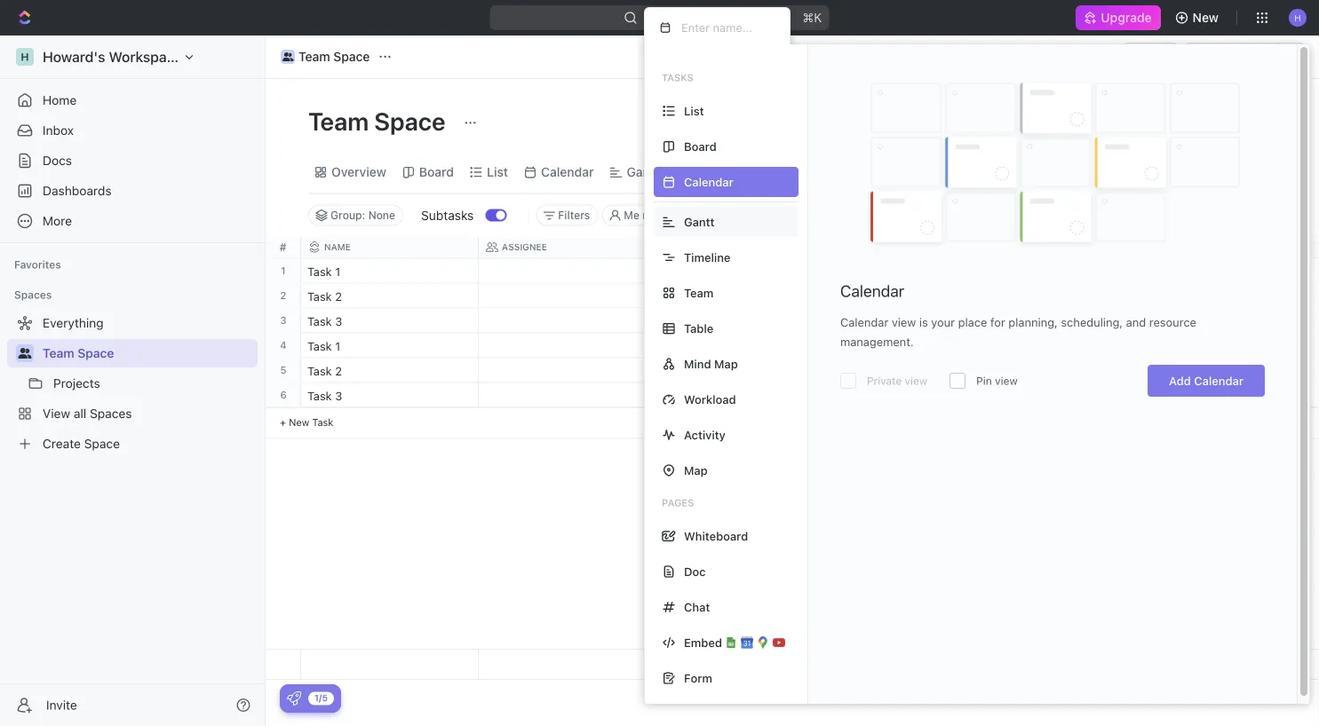 Task type: locate. For each thing, give the bounding box(es) containing it.
new
[[1193, 10, 1219, 25], [289, 417, 309, 429]]

4 to do cell from the top
[[656, 383, 834, 407]]

1 horizontal spatial list
[[684, 104, 704, 118]]

new inside button
[[1193, 10, 1219, 25]]

to do down mind on the right of the page
[[667, 391, 698, 402]]

1 to do from the top
[[667, 291, 698, 303]]

assignees button
[[683, 205, 766, 226]]

press space to select this row. row containing 2
[[266, 284, 301, 309]]

1 vertical spatial team space link
[[43, 339, 254, 368]]

3 to from the top
[[667, 366, 681, 377]]

0 vertical spatial new
[[1193, 10, 1219, 25]]

spaces
[[14, 289, 52, 301]]

board up table link
[[684, 140, 717, 153]]

1 vertical spatial user group image
[[18, 348, 32, 359]]

1 horizontal spatial board
[[684, 140, 717, 153]]

1 vertical spatial hide
[[887, 209, 910, 222]]

gantt inside "link"
[[627, 165, 659, 179]]

0 horizontal spatial hide
[[887, 209, 910, 222]]

0 horizontal spatial space
[[78, 346, 114, 361]]

0 vertical spatial user group image
[[282, 52, 293, 61]]

grid
[[266, 237, 1319, 680]]

0 vertical spatial team space link
[[276, 46, 374, 68]]

subtasks
[[421, 208, 474, 222]]

2 inside 1 2 3 4 5 6
[[280, 290, 286, 302]]

planning,
[[1008, 316, 1058, 329]]

press space to select this row. row containing 6
[[266, 383, 301, 408]]

table
[[692, 165, 724, 179], [684, 322, 713, 335]]

view right the pin
[[995, 375, 1018, 387]]

embed
[[684, 636, 722, 650]]

to do cell
[[656, 284, 834, 308], [656, 309, 834, 333], [656, 358, 834, 382], [656, 383, 834, 407]]

1 inside 1 2 3 4 5 6
[[281, 265, 286, 277]]

1/5
[[314, 693, 328, 703]]

for
[[990, 316, 1005, 329]]

view inside calendar view is your place for planning, scheduling, and resource management.
[[892, 316, 916, 329]]

1 up ‎task 2
[[335, 265, 340, 278]]

to do cell down mind map
[[656, 383, 834, 407]]

place
[[958, 316, 987, 329]]

hide inside button
[[887, 209, 910, 222]]

2 to do from the top
[[667, 316, 698, 328]]

to
[[667, 291, 681, 303], [667, 316, 681, 328], [667, 366, 681, 377], [667, 391, 681, 402]]

list down tasks
[[684, 104, 704, 118]]

gantt up timeline
[[684, 215, 715, 229]]

2 left ‎task 2
[[280, 290, 286, 302]]

0 horizontal spatial team space link
[[43, 339, 254, 368]]

2 task 3 from the top
[[307, 389, 342, 402]]

onboarding checklist button element
[[287, 692, 301, 706]]

1 set priority image from the top
[[1009, 310, 1036, 336]]

subtasks button
[[414, 201, 485, 230]]

3 up 4
[[280, 315, 287, 326]]

0 vertical spatial space
[[333, 49, 370, 64]]

private
[[867, 375, 902, 387]]

home
[[43, 93, 77, 107]]

customize button
[[1145, 160, 1236, 185]]

to do cell up workload at the bottom right of page
[[656, 358, 834, 382]]

0 horizontal spatial map
[[684, 464, 708, 477]]

calendar link
[[537, 160, 594, 185]]

set priority element
[[1009, 310, 1036, 336], [1009, 359, 1036, 386], [1009, 384, 1036, 411]]

view right private
[[905, 375, 927, 387]]

to do up mind on the right of the page
[[667, 316, 698, 328]]

2 to do cell from the top
[[656, 309, 834, 333]]

1 vertical spatial task 3
[[307, 389, 342, 402]]

map down the activity
[[684, 464, 708, 477]]

row group containing 1 2 3 4 5 6
[[266, 259, 301, 439]]

add for add task
[[1191, 114, 1214, 129]]

view
[[892, 316, 916, 329], [905, 375, 927, 387], [995, 375, 1018, 387]]

1 set priority element from the top
[[1009, 310, 1036, 336]]

4 do from the top
[[684, 391, 698, 402]]

tasks
[[662, 72, 693, 83]]

2 for ‎task
[[335, 290, 342, 303]]

1 vertical spatial space
[[374, 106, 445, 135]]

press space to select this row. row
[[266, 259, 301, 284], [301, 259, 1189, 284], [266, 284, 301, 309], [301, 284, 1189, 309], [266, 309, 301, 334], [301, 309, 1189, 336], [266, 334, 301, 358], [301, 334, 1189, 361], [266, 358, 301, 383], [301, 358, 1189, 386], [266, 383, 301, 408], [301, 383, 1189, 411], [301, 650, 1189, 680]]

gantt
[[627, 165, 659, 179], [684, 215, 715, 229]]

row
[[301, 237, 1189, 258]]

2
[[335, 290, 342, 303], [280, 290, 286, 302], [335, 364, 342, 377]]

task 3 down ‎task 2
[[307, 314, 342, 328]]

new down task 2
[[289, 417, 309, 429]]

to do cell for 1st the set priority icon from the top of the row group containing ‎task 1
[[656, 309, 834, 333]]

2 horizontal spatial space
[[374, 106, 445, 135]]

0 vertical spatial gantt
[[627, 165, 659, 179]]

0 vertical spatial table
[[692, 165, 724, 179]]

map right mind on the right of the page
[[714, 358, 738, 371]]

0 vertical spatial hide
[[1109, 165, 1136, 179]]

1 horizontal spatial team space link
[[276, 46, 374, 68]]

3 to do from the top
[[667, 366, 698, 377]]

1 vertical spatial add
[[1169, 374, 1191, 388]]

map
[[714, 358, 738, 371], [684, 464, 708, 477]]

3 do from the top
[[684, 366, 698, 377]]

board
[[684, 140, 717, 153], [419, 165, 454, 179]]

1 for ‎task 1
[[335, 265, 340, 278]]

add calendar
[[1169, 374, 1244, 388]]

form
[[684, 672, 712, 685]]

task inside button
[[1217, 114, 1244, 129]]

pages
[[662, 497, 694, 509]]

list
[[684, 104, 704, 118], [487, 165, 508, 179]]

press space to select this row. row containing task 1
[[301, 334, 1189, 361]]

add inside button
[[1191, 114, 1214, 129]]

1 up task 2
[[335, 339, 340, 353]]

closed
[[822, 209, 856, 222]]

workload
[[684, 393, 736, 406]]

add up customize
[[1191, 114, 1214, 129]]

0 vertical spatial map
[[714, 358, 738, 371]]

home link
[[7, 86, 258, 115]]

1 vertical spatial map
[[684, 464, 708, 477]]

0 horizontal spatial new
[[289, 417, 309, 429]]

2 for 1
[[280, 290, 286, 302]]

2 vertical spatial team space
[[43, 346, 114, 361]]

2 ‎task from the top
[[307, 290, 332, 303]]

1 do from the top
[[684, 291, 698, 303]]

set priority image
[[1009, 310, 1036, 336], [1009, 359, 1036, 386], [1009, 384, 1036, 411]]

task
[[1217, 114, 1244, 129], [307, 314, 332, 328], [307, 339, 332, 353], [307, 364, 332, 377], [307, 389, 332, 402], [312, 417, 333, 429]]

press space to select this row. row containing 3
[[266, 309, 301, 334]]

table up the assignees 'button'
[[692, 165, 724, 179]]

to do
[[667, 291, 698, 303], [667, 316, 698, 328], [667, 366, 698, 377], [667, 391, 698, 402]]

team space link
[[276, 46, 374, 68], [43, 339, 254, 368]]

do up mind on the right of the page
[[684, 316, 698, 328]]

gantt left table link
[[627, 165, 659, 179]]

to do cell up mind map
[[656, 309, 834, 333]]

4 to from the top
[[667, 391, 681, 402]]

Search tasks... text field
[[1098, 202, 1276, 229]]

do up workload at the bottom right of page
[[684, 366, 698, 377]]

1 vertical spatial board
[[419, 165, 454, 179]]

and
[[1126, 316, 1146, 329]]

list link
[[483, 160, 508, 185]]

search...
[[645, 10, 695, 25]]

2 down ‎task 1
[[335, 290, 342, 303]]

view left is
[[892, 316, 916, 329]]

6
[[280, 389, 287, 401]]

2 do from the top
[[684, 316, 698, 328]]

is
[[919, 316, 928, 329]]

new for new task
[[289, 417, 309, 429]]

‎task for ‎task 1
[[307, 265, 332, 278]]

1 vertical spatial new
[[289, 417, 309, 429]]

list right board link on the left top of page
[[487, 165, 508, 179]]

2 vertical spatial space
[[78, 346, 114, 361]]

do down timeline
[[684, 291, 698, 303]]

team space link inside tree
[[43, 339, 254, 368]]

do for second the set priority icon from the top
[[684, 366, 698, 377]]

inbox link
[[7, 116, 258, 145]]

1 down #
[[281, 265, 286, 277]]

to do up workload at the bottom right of page
[[667, 366, 698, 377]]

space
[[333, 49, 370, 64], [374, 106, 445, 135], [78, 346, 114, 361]]

hide left 'customize' button
[[1109, 165, 1136, 179]]

hide
[[1109, 165, 1136, 179], [887, 209, 910, 222]]

calendar view is your place for planning, scheduling, and resource management.
[[840, 316, 1196, 349]]

to do cell for second the set priority icon from the top
[[656, 358, 834, 382]]

new for new
[[1193, 10, 1219, 25]]

‎task
[[307, 265, 332, 278], [307, 290, 332, 303]]

0 horizontal spatial user group image
[[18, 348, 32, 359]]

0 vertical spatial board
[[684, 140, 717, 153]]

1 horizontal spatial hide
[[1109, 165, 1136, 179]]

user group image
[[282, 52, 293, 61], [18, 348, 32, 359]]

new inside grid
[[289, 417, 309, 429]]

‎task down ‎task 1
[[307, 290, 332, 303]]

new right upgrade
[[1193, 10, 1219, 25]]

user group image inside team space tree
[[18, 348, 32, 359]]

0 horizontal spatial gantt
[[627, 165, 659, 179]]

to do down timeline
[[667, 291, 698, 303]]

add
[[1191, 114, 1214, 129], [1169, 374, 1191, 388]]

management.
[[840, 335, 914, 349]]

sidebar navigation
[[0, 36, 266, 727]]

4 to do from the top
[[667, 391, 698, 402]]

do down mind on the right of the page
[[684, 391, 698, 402]]

view for calendar
[[892, 316, 916, 329]]

show closed button
[[769, 205, 864, 226]]

add down resource
[[1169, 374, 1191, 388]]

3
[[335, 314, 342, 328], [280, 315, 287, 326], [335, 389, 342, 402]]

1 horizontal spatial new
[[1193, 10, 1219, 25]]

3 to do cell from the top
[[656, 358, 834, 382]]

team space inside tree
[[43, 346, 114, 361]]

overview link
[[328, 160, 386, 185]]

1 vertical spatial ‎task
[[307, 290, 332, 303]]

upgrade
[[1101, 10, 1152, 25]]

1 horizontal spatial map
[[714, 358, 738, 371]]

add task button
[[1180, 107, 1255, 136]]

0 vertical spatial add
[[1191, 114, 1214, 129]]

share
[[1133, 49, 1168, 64]]

docs
[[43, 153, 72, 168]]

calendar
[[541, 165, 594, 179], [840, 282, 904, 301], [840, 316, 888, 329], [1194, 374, 1244, 388]]

0 horizontal spatial board
[[419, 165, 454, 179]]

cell
[[479, 259, 656, 283], [656, 259, 834, 283], [834, 259, 1012, 283], [1012, 259, 1189, 283], [479, 284, 656, 308], [834, 284, 1012, 308], [1012, 284, 1189, 308], [479, 309, 656, 333], [834, 309, 1012, 333], [479, 334, 656, 358], [656, 334, 834, 358], [834, 334, 1012, 358], [479, 358, 656, 382], [834, 358, 1012, 382], [479, 383, 656, 407], [834, 383, 1012, 407], [834, 650, 1012, 679], [1012, 650, 1189, 679]]

hide right the closed
[[887, 209, 910, 222]]

0 vertical spatial ‎task
[[307, 265, 332, 278]]

onboarding checklist button image
[[287, 692, 301, 706]]

to do cell down timeline
[[656, 284, 834, 308]]

add for add calendar
[[1169, 374, 1191, 388]]

0 vertical spatial task 3
[[307, 314, 342, 328]]

pin
[[976, 375, 992, 387]]

2 for task
[[335, 364, 342, 377]]

timeline
[[684, 251, 731, 264]]

doc
[[684, 565, 706, 579]]

1 vertical spatial gantt
[[684, 215, 715, 229]]

0 horizontal spatial list
[[487, 165, 508, 179]]

team space
[[298, 49, 370, 64], [308, 106, 451, 135], [43, 346, 114, 361]]

assignees
[[705, 209, 758, 222]]

3 down task 2
[[335, 389, 342, 402]]

task 3 down task 2
[[307, 389, 342, 402]]

row group
[[266, 259, 301, 439], [301, 259, 1189, 439], [1274, 259, 1318, 439], [1274, 650, 1318, 679]]

2 down task 1
[[335, 364, 342, 377]]

1 ‎task from the top
[[307, 265, 332, 278]]

1 horizontal spatial user group image
[[282, 52, 293, 61]]

1
[[335, 265, 340, 278], [281, 265, 286, 277], [335, 339, 340, 353]]

view button
[[746, 151, 804, 193]]

board up subtasks
[[419, 165, 454, 179]]

‎task up ‎task 2
[[307, 265, 332, 278]]

do for 1st the set priority icon from the top of the row group containing ‎task 1
[[684, 316, 698, 328]]

table up mind on the right of the page
[[684, 322, 713, 335]]

task 3
[[307, 314, 342, 328], [307, 389, 342, 402]]

1 horizontal spatial gantt
[[684, 215, 715, 229]]



Task type: vqa. For each thing, say whether or not it's contained in the screenshot.
the laptop code image on the bottom left
no



Task type: describe. For each thing, give the bounding box(es) containing it.
1 vertical spatial list
[[487, 165, 508, 179]]

task 1
[[307, 339, 340, 353]]

table link
[[689, 160, 724, 185]]

1 2 3 4 5 6
[[280, 265, 287, 401]]

resource
[[1149, 316, 1196, 329]]

invite
[[46, 698, 77, 713]]

chat
[[684, 601, 710, 614]]

team inside tree
[[43, 346, 74, 361]]

1 for task 1
[[335, 339, 340, 353]]

calendar inside calendar view is your place for planning, scheduling, and resource management.
[[840, 316, 888, 329]]

press space to select this row. row containing ‎task 1
[[301, 259, 1189, 284]]

press space to select this row. row containing 5
[[266, 358, 301, 383]]

1 to do cell from the top
[[656, 284, 834, 308]]

hide button
[[879, 205, 917, 226]]

view
[[769, 165, 797, 179]]

dashboards link
[[7, 177, 258, 205]]

5
[[280, 365, 286, 376]]

3 set priority element from the top
[[1009, 384, 1036, 411]]

press space to select this row. row containing 1
[[266, 259, 301, 284]]

1 horizontal spatial space
[[333, 49, 370, 64]]

1 task 3 from the top
[[307, 314, 342, 328]]

hide button
[[1087, 160, 1141, 185]]

3 inside 1 2 3 4 5 6
[[280, 315, 287, 326]]

inbox
[[43, 123, 74, 138]]

3 down ‎task 2
[[335, 314, 342, 328]]

whiteboard
[[684, 530, 748, 543]]

to do cell for third the set priority icon from the top
[[656, 383, 834, 407]]

dashboards
[[43, 183, 112, 198]]

2 set priority image from the top
[[1009, 359, 1036, 386]]

upgrade link
[[1076, 5, 1161, 30]]

‎task for ‎task 2
[[307, 290, 332, 303]]

1 vertical spatial team space
[[308, 106, 451, 135]]

#
[[279, 241, 286, 254]]

activity
[[684, 429, 726, 442]]

row inside grid
[[301, 237, 1189, 258]]

show
[[791, 209, 819, 222]]

‎task 2
[[307, 290, 342, 303]]

overview
[[331, 165, 386, 179]]

mind map
[[684, 358, 738, 371]]

pin view
[[976, 375, 1018, 387]]

add task
[[1191, 114, 1244, 129]]

docs link
[[7, 147, 258, 175]]

board link
[[416, 160, 454, 185]]

hide inside dropdown button
[[1109, 165, 1136, 179]]

3 set priority image from the top
[[1009, 384, 1036, 411]]

favorites
[[14, 258, 61, 271]]

customize
[[1168, 165, 1230, 179]]

space inside tree
[[78, 346, 114, 361]]

4
[[280, 340, 287, 351]]

team space tree
[[7, 309, 258, 458]]

view for private view
[[995, 375, 1018, 387]]

grid containing ‎task 1
[[266, 237, 1319, 680]]

user group image inside team space link
[[282, 52, 293, 61]]

0 vertical spatial team space
[[298, 49, 370, 64]]

0 vertical spatial list
[[684, 104, 704, 118]]

task 2
[[307, 364, 342, 377]]

scheduling,
[[1061, 316, 1123, 329]]

mind
[[684, 358, 711, 371]]

favorites button
[[7, 254, 68, 275]]

‎task 1
[[307, 265, 340, 278]]

Enter name... field
[[679, 20, 775, 35]]

⌘k
[[803, 10, 822, 25]]

private view
[[867, 375, 927, 387]]

new button
[[1168, 4, 1229, 32]]

2 to from the top
[[667, 316, 681, 328]]

gantt link
[[623, 160, 659, 185]]

press space to select this row. row containing task 2
[[301, 358, 1189, 386]]

share button
[[1123, 43, 1178, 71]]

new task
[[289, 417, 333, 429]]

view button
[[746, 160, 804, 185]]

row group containing ‎task 1
[[301, 259, 1189, 439]]

show closed
[[791, 209, 856, 222]]

your
[[931, 316, 955, 329]]

1 vertical spatial table
[[684, 322, 713, 335]]

press space to select this row. row containing ‎task 2
[[301, 284, 1189, 309]]

do for third the set priority icon from the top
[[684, 391, 698, 402]]

press space to select this row. row containing 4
[[266, 334, 301, 358]]

2 set priority element from the top
[[1009, 359, 1036, 386]]

1 to from the top
[[667, 291, 681, 303]]



